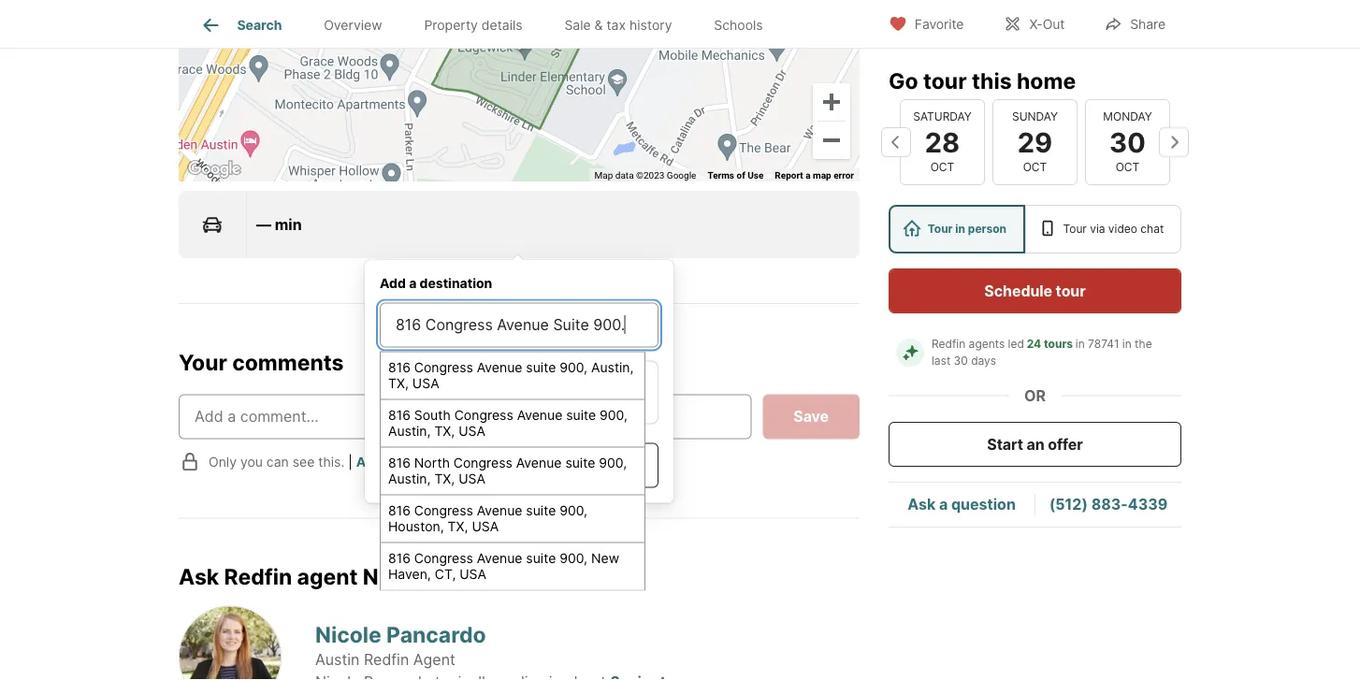 Task type: describe. For each thing, give the bounding box(es) containing it.
redfin agents led 24 tours in 78741
[[932, 337, 1120, 351]]

go
[[889, 67, 919, 94]]

error
[[834, 170, 855, 182]]

home
[[1017, 67, 1077, 94]]

led
[[1009, 337, 1025, 351]]

(512)
[[1050, 496, 1088, 514]]

0 vertical spatial nicole
[[363, 565, 429, 591]]

nicole inside nicole pancardo austin redfin agent
[[315, 622, 382, 648]]

1 horizontal spatial in
[[1076, 337, 1085, 351]]

search link
[[200, 14, 282, 37]]

816 for 816 south congress avenue suite 900, austin, tx, usa
[[388, 408, 411, 423]]

tx, inside 816 north congress avenue suite 900, austin, tx, usa
[[435, 472, 455, 488]]

tour via video chat
[[1064, 222, 1165, 236]]

chat
[[1141, 222, 1165, 236]]

or
[[1025, 387, 1046, 405]]

usa for north
[[459, 472, 486, 488]]

partner
[[443, 455, 491, 470]]

google image
[[183, 158, 245, 182]]

tour for go
[[924, 67, 967, 94]]

1 vertical spatial question
[[452, 565, 544, 591]]

overview
[[324, 17, 382, 33]]

only
[[209, 455, 237, 470]]

oct for 28
[[931, 161, 955, 174]]

congress inside 816 south congress avenue suite 900, austin, tx, usa
[[455, 408, 514, 423]]

your
[[179, 349, 227, 376]]

congress for 816 congress avenue suite 900, austin, tx, usa
[[414, 360, 473, 376]]

add a destination
[[380, 276, 493, 291]]

share
[[1131, 16, 1166, 32]]

ask a question
[[908, 496, 1016, 514]]

x-out button
[[988, 4, 1081, 43]]

property details tab
[[403, 3, 544, 48]]

0 vertical spatial add
[[380, 276, 406, 291]]

austin, for 816 north congress avenue suite 900, austin, tx, usa
[[388, 472, 431, 488]]

tx, inside 816 south congress avenue suite 900, austin, tx, usa
[[435, 424, 455, 440]]

congress inside 816 north congress avenue suite 900, austin, tx, usa
[[454, 455, 513, 471]]

29
[[1018, 126, 1053, 158]]

share button
[[1089, 4, 1182, 43]]

Type a location or address text field
[[396, 314, 643, 337]]

a for add
[[409, 276, 417, 291]]

you
[[240, 455, 263, 470]]

x-out
[[1030, 16, 1065, 32]]

—
[[256, 216, 271, 234]]

search
[[396, 455, 440, 470]]

in the last 30 days
[[932, 337, 1156, 368]]

tx, inside 816 congress avenue suite 900, austin, tx, usa
[[388, 376, 409, 392]]

| add a search partner
[[348, 455, 491, 470]]

schools
[[714, 17, 763, 33]]

816 for 816 congress avenue suite 900, houston, tx, usa
[[388, 503, 411, 519]]

austin redfin agentnicole pancardo image
[[179, 606, 282, 680]]

816 for 816 congress avenue suite 900, austin, tx, usa
[[388, 360, 411, 376]]

person
[[969, 222, 1007, 236]]

history
[[630, 17, 673, 33]]

tour in person
[[928, 222, 1007, 236]]

new
[[591, 551, 620, 567]]

map
[[595, 170, 613, 182]]

oct for 30
[[1116, 161, 1140, 174]]

comments
[[232, 349, 344, 376]]

austin
[[315, 651, 360, 669]]

usa inside 816 congress avenue suite 900, austin, tx, usa
[[413, 376, 440, 392]]

calculate commute
[[449, 457, 590, 475]]

tour for tour via video chat
[[1064, 222, 1087, 236]]

in inside option
[[956, 222, 966, 236]]

816 for 816 congress avenue suite 900, new haven, ct, usa
[[388, 551, 411, 567]]

tour via video chat option
[[1026, 205, 1182, 254]]

of
[[737, 170, 746, 182]]

the
[[1135, 337, 1153, 351]]

avenue for 816 congress avenue suite 900, new haven, ct, usa
[[477, 551, 523, 567]]

a for report
[[806, 170, 811, 182]]

tour in person option
[[889, 205, 1026, 254]]

add a search partner button
[[356, 455, 491, 470]]

south
[[414, 408, 451, 423]]

start an offer
[[988, 435, 1084, 453]]

24
[[1027, 337, 1042, 351]]

900, for 816 congress avenue suite 900, austin, tx, usa
[[560, 360, 588, 376]]

a for ask
[[940, 496, 948, 514]]

in inside in the last 30 days
[[1123, 337, 1132, 351]]

save button
[[763, 395, 860, 440]]

report a map error
[[775, 170, 855, 182]]

900, for 816 congress avenue suite 900, new haven, ct, usa
[[560, 551, 588, 567]]

883-
[[1092, 496, 1129, 514]]

ask for ask a question
[[908, 496, 936, 514]]

816 congress avenue suite 900, austin, tx, usa
[[388, 360, 634, 392]]

(512) 883-4339
[[1050, 496, 1168, 514]]

sunday 29 oct
[[1013, 110, 1059, 174]]

details
[[482, 17, 523, 33]]

out
[[1043, 16, 1065, 32]]

900, for 816 congress avenue suite 900, houston, tx, usa
[[560, 503, 588, 519]]

ask a question link
[[908, 496, 1016, 514]]

redfin inside nicole pancardo austin redfin agent
[[364, 651, 409, 669]]

ask redfin agent nicole a question
[[179, 565, 544, 591]]

oct for 29
[[1024, 161, 1048, 174]]

sunday
[[1013, 110, 1059, 123]]

google
[[667, 170, 697, 182]]

video
[[1109, 222, 1138, 236]]

last
[[932, 354, 951, 368]]

property details
[[424, 17, 523, 33]]

congress for 816 congress avenue suite 900, houston, tx, usa
[[414, 503, 473, 519]]

ask for ask redfin agent nicole a question
[[179, 565, 219, 591]]

avenue for 816 congress avenue suite 900, houston, tx, usa
[[477, 503, 523, 519]]

terms of use link
[[708, 170, 764, 182]]

commute
[[521, 457, 590, 475]]

can
[[267, 455, 289, 470]]

schools tab
[[693, 3, 784, 48]]

suite inside 816 north congress avenue suite 900, austin, tx, usa
[[566, 455, 596, 471]]

&
[[595, 17, 603, 33]]

terms
[[708, 170, 735, 182]]

78741
[[1089, 337, 1120, 351]]



Task type: locate. For each thing, give the bounding box(es) containing it.
suite up commute
[[566, 408, 596, 423]]

2 oct from the left
[[1024, 161, 1048, 174]]

1 vertical spatial 30
[[954, 354, 969, 368]]

save
[[794, 408, 829, 426]]

suite left "new"
[[526, 551, 556, 567]]

suite
[[526, 360, 556, 376], [566, 408, 596, 423], [566, 455, 596, 471], [526, 503, 556, 519], [526, 551, 556, 567]]

go tour this home
[[889, 67, 1077, 94]]

(512) 883-4339 link
[[1050, 496, 1168, 514]]

30 down monday
[[1110, 126, 1147, 158]]

1 vertical spatial add
[[356, 455, 383, 470]]

oct inside saturday 28 oct
[[931, 161, 955, 174]]

question down start
[[952, 496, 1016, 514]]

oct down the 28
[[931, 161, 955, 174]]

list box down type a location or address text box
[[380, 361, 659, 425]]

map data ©2023 google
[[595, 170, 697, 182]]

usa up partner
[[459, 424, 486, 440]]

1 horizontal spatial 30
[[1110, 126, 1147, 158]]

in right the tours
[[1076, 337, 1085, 351]]

property
[[424, 17, 478, 33]]

list box for destination
[[380, 361, 659, 425]]

816 inside the 816 congress avenue suite 900, houston, tx, usa
[[388, 503, 411, 519]]

1 vertical spatial redfin
[[224, 565, 292, 591]]

list box
[[889, 205, 1182, 254], [380, 361, 659, 425]]

2 vertical spatial austin,
[[388, 472, 431, 488]]

tab list containing search
[[179, 0, 799, 48]]

usa up south
[[413, 376, 440, 392]]

suite for 816 congress avenue suite 900, austin, tx, usa
[[526, 360, 556, 376]]

0 horizontal spatial question
[[452, 565, 544, 591]]

avenue down the 816 congress avenue suite 900, houston, tx, usa
[[477, 551, 523, 567]]

monday 30 oct
[[1104, 110, 1153, 174]]

usa
[[413, 376, 440, 392], [459, 424, 486, 440], [459, 472, 486, 488], [472, 519, 499, 535], [460, 567, 487, 583]]

tour left person on the right of the page
[[928, 222, 953, 236]]

3 816 from the top
[[388, 455, 411, 471]]

avenue down type a location or address text box
[[477, 360, 523, 376]]

0 vertical spatial ask
[[908, 496, 936, 514]]

congress for 816 congress avenue suite 900, new haven, ct, usa
[[414, 551, 473, 567]]

1 horizontal spatial question
[[952, 496, 1016, 514]]

tax
[[607, 17, 626, 33]]

tab list
[[179, 0, 799, 48]]

816 south congress avenue suite 900, austin, tx, usa
[[388, 408, 628, 440]]

816 up 'add a comment...' text box
[[388, 360, 411, 376]]

list box for this
[[889, 205, 1182, 254]]

816 for 816 north congress avenue suite 900, austin, tx, usa
[[388, 455, 411, 471]]

usa for south
[[459, 424, 486, 440]]

oct
[[931, 161, 955, 174], [1024, 161, 1048, 174], [1116, 161, 1140, 174]]

2 horizontal spatial oct
[[1116, 161, 1140, 174]]

terms of use
[[708, 170, 764, 182]]

this
[[972, 67, 1012, 94]]

avenue inside the 816 congress avenue suite 900, houston, tx, usa
[[477, 503, 523, 519]]

— min
[[256, 216, 302, 234]]

tour for tour in person
[[928, 222, 953, 236]]

a
[[806, 170, 811, 182], [409, 276, 417, 291], [386, 455, 393, 470], [940, 496, 948, 514], [434, 565, 447, 591]]

1 horizontal spatial list box
[[889, 205, 1182, 254]]

1 vertical spatial tour
[[1056, 282, 1086, 300]]

usa right ct,
[[460, 567, 487, 583]]

avenue down 816 north congress avenue suite 900, austin, tx, usa
[[477, 503, 523, 519]]

tour inside option
[[928, 222, 953, 236]]

suite inside 816 south congress avenue suite 900, austin, tx, usa
[[566, 408, 596, 423]]

congress
[[414, 360, 473, 376], [455, 408, 514, 423], [454, 455, 513, 471], [414, 503, 473, 519], [414, 551, 473, 567]]

1 vertical spatial austin,
[[388, 424, 431, 440]]

report a map error link
[[775, 170, 855, 182]]

tx, inside the 816 congress avenue suite 900, houston, tx, usa
[[448, 519, 468, 535]]

816 left south
[[388, 408, 411, 423]]

use
[[748, 170, 764, 182]]

2 horizontal spatial in
[[1123, 337, 1132, 351]]

congress inside the 816 congress avenue suite 900, houston, tx, usa
[[414, 503, 473, 519]]

redfin
[[932, 337, 966, 351], [224, 565, 292, 591], [364, 651, 409, 669]]

tour inside button
[[1056, 282, 1086, 300]]

next image
[[1160, 127, 1190, 157]]

816 inside 816 congress avenue suite 900, austin, tx, usa
[[388, 360, 411, 376]]

avenue down 816 south congress avenue suite 900, austin, tx, usa on the bottom of the page
[[516, 455, 562, 471]]

suite down commute
[[526, 503, 556, 519]]

2 816 from the top
[[388, 408, 411, 423]]

austin, inside 816 south congress avenue suite 900, austin, tx, usa
[[388, 424, 431, 440]]

28
[[925, 126, 961, 158]]

offer
[[1049, 435, 1084, 453]]

monday
[[1104, 110, 1153, 123]]

900, inside 816 south congress avenue suite 900, austin, tx, usa
[[600, 408, 628, 423]]

usa inside 816 congress avenue suite 900, new haven, ct, usa
[[460, 567, 487, 583]]

30 inside in the last 30 days
[[954, 354, 969, 368]]

usa down partner
[[459, 472, 486, 488]]

tour inside 'option'
[[1064, 222, 1087, 236]]

1 vertical spatial list box
[[380, 361, 659, 425]]

days
[[972, 354, 997, 368]]

nicole pancardo link
[[315, 622, 486, 648]]

1 oct from the left
[[931, 161, 955, 174]]

haven,
[[388, 567, 431, 583]]

nicole pancardo austin redfin agent
[[315, 622, 486, 669]]

0 vertical spatial redfin
[[932, 337, 966, 351]]

agent
[[297, 565, 358, 591]]

900, inside the 816 congress avenue suite 900, houston, tx, usa
[[560, 503, 588, 519]]

see
[[293, 455, 315, 470]]

usa for congress
[[460, 567, 487, 583]]

1 horizontal spatial tour
[[1056, 282, 1086, 300]]

816 inside 816 congress avenue suite 900, new haven, ct, usa
[[388, 551, 411, 567]]

1 vertical spatial nicole
[[315, 622, 382, 648]]

tx, down north
[[435, 472, 455, 488]]

1 tour from the left
[[928, 222, 953, 236]]

816 left north
[[388, 455, 411, 471]]

austin, inside 816 congress avenue suite 900, austin, tx, usa
[[591, 360, 634, 376]]

tx, up 'add a comment...' text box
[[388, 376, 409, 392]]

0 horizontal spatial 30
[[954, 354, 969, 368]]

austin, inside 816 north congress avenue suite 900, austin, tx, usa
[[388, 472, 431, 488]]

usa inside 816 south congress avenue suite 900, austin, tx, usa
[[459, 424, 486, 440]]

report
[[775, 170, 804, 182]]

an
[[1027, 435, 1045, 453]]

816 inside 816 north congress avenue suite 900, austin, tx, usa
[[388, 455, 411, 471]]

tx,
[[388, 376, 409, 392], [435, 424, 455, 440], [435, 472, 455, 488], [448, 519, 468, 535]]

in left the the
[[1123, 337, 1132, 351]]

previous image
[[882, 127, 912, 157]]

900, inside 816 congress avenue suite 900, new haven, ct, usa
[[560, 551, 588, 567]]

1 horizontal spatial oct
[[1024, 161, 1048, 174]]

calculate
[[449, 457, 518, 475]]

suite for 816 congress avenue suite 900, new haven, ct, usa
[[526, 551, 556, 567]]

avenue inside 816 south congress avenue suite 900, austin, tx, usa
[[517, 408, 563, 423]]

only you can see this.
[[209, 455, 345, 470]]

add left destination
[[380, 276, 406, 291]]

suite inside 816 congress avenue suite 900, new haven, ct, usa
[[526, 551, 556, 567]]

30 right last
[[954, 354, 969, 368]]

start an offer button
[[889, 422, 1182, 467]]

1 horizontal spatial redfin
[[364, 651, 409, 669]]

houston,
[[388, 519, 444, 535]]

oct down 29 on the right
[[1024, 161, 1048, 174]]

816 up haven,
[[388, 551, 411, 567]]

0 vertical spatial tour
[[924, 67, 967, 94]]

avenue
[[477, 360, 523, 376], [517, 408, 563, 423], [516, 455, 562, 471], [477, 503, 523, 519], [477, 551, 523, 567]]

tour
[[924, 67, 967, 94], [1056, 282, 1086, 300]]

oct down monday
[[1116, 161, 1140, 174]]

0 horizontal spatial redfin
[[224, 565, 292, 591]]

tours
[[1045, 337, 1074, 351]]

suite for 816 congress avenue suite 900, houston, tx, usa
[[526, 503, 556, 519]]

schedule tour button
[[889, 269, 1182, 314]]

schedule
[[985, 282, 1053, 300]]

1 horizontal spatial ask
[[908, 496, 936, 514]]

0 vertical spatial 30
[[1110, 126, 1147, 158]]

0 horizontal spatial list box
[[380, 361, 659, 425]]

list box up schedule tour
[[889, 205, 1182, 254]]

None button
[[900, 99, 986, 185], [993, 99, 1078, 185], [1086, 99, 1171, 185], [900, 99, 986, 185], [993, 99, 1078, 185], [1086, 99, 1171, 185]]

0 horizontal spatial in
[[956, 222, 966, 236]]

tx, down south
[[435, 424, 455, 440]]

tx, right houston,
[[448, 519, 468, 535]]

816 congress avenue suite 900, new haven, ct, usa
[[388, 551, 620, 583]]

0 vertical spatial austin,
[[591, 360, 634, 376]]

austin,
[[591, 360, 634, 376], [388, 424, 431, 440], [388, 472, 431, 488]]

2 vertical spatial redfin
[[364, 651, 409, 669]]

2 horizontal spatial redfin
[[932, 337, 966, 351]]

redfin left 'agent'
[[224, 565, 292, 591]]

map region
[[33, 0, 991, 258]]

ct,
[[435, 567, 456, 583]]

816 up houston,
[[388, 503, 411, 519]]

suite down type a location or address text box
[[526, 360, 556, 376]]

redfin up last
[[932, 337, 966, 351]]

suite down 816 south congress avenue suite 900, austin, tx, usa on the bottom of the page
[[566, 455, 596, 471]]

avenue inside 816 north congress avenue suite 900, austin, tx, usa
[[516, 455, 562, 471]]

1 816 from the top
[[388, 360, 411, 376]]

nicole left ct,
[[363, 565, 429, 591]]

oct inside the monday 30 oct
[[1116, 161, 1140, 174]]

calculate commute button
[[380, 444, 659, 488]]

your comments
[[179, 349, 344, 376]]

avenue inside 816 congress avenue suite 900, austin, tx, usa
[[477, 360, 523, 376]]

saturday 28 oct
[[914, 110, 972, 174]]

usa inside 816 north congress avenue suite 900, austin, tx, usa
[[459, 472, 486, 488]]

list box containing tour in person
[[889, 205, 1182, 254]]

1 vertical spatial ask
[[179, 565, 219, 591]]

0 vertical spatial list box
[[889, 205, 1182, 254]]

schedule tour
[[985, 282, 1086, 300]]

0 horizontal spatial ask
[[179, 565, 219, 591]]

map
[[813, 170, 832, 182]]

via
[[1091, 222, 1106, 236]]

816 inside 816 south congress avenue suite 900, austin, tx, usa
[[388, 408, 411, 423]]

900,
[[560, 360, 588, 376], [600, 408, 628, 423], [599, 455, 627, 471], [560, 503, 588, 519], [560, 551, 588, 567]]

agents
[[969, 337, 1005, 351]]

0 horizontal spatial tour
[[928, 222, 953, 236]]

900, inside 816 congress avenue suite 900, austin, tx, usa
[[560, 360, 588, 376]]

add right the |
[[356, 455, 383, 470]]

redfin down 'nicole pancardo' link
[[364, 651, 409, 669]]

search
[[237, 17, 282, 33]]

question
[[952, 496, 1016, 514], [452, 565, 544, 591]]

4339
[[1129, 496, 1168, 514]]

suite inside the 816 congress avenue suite 900, houston, tx, usa
[[526, 503, 556, 519]]

tour
[[928, 222, 953, 236], [1064, 222, 1087, 236]]

data
[[616, 170, 634, 182]]

x-
[[1030, 16, 1043, 32]]

overview tab
[[303, 3, 403, 48]]

suite inside 816 congress avenue suite 900, austin, tx, usa
[[526, 360, 556, 376]]

usa inside the 816 congress avenue suite 900, houston, tx, usa
[[472, 519, 499, 535]]

question down the 816 congress avenue suite 900, houston, tx, usa
[[452, 565, 544, 591]]

avenue down 816 congress avenue suite 900, austin, tx, usa at the left of the page
[[517, 408, 563, 423]]

5 816 from the top
[[388, 551, 411, 567]]

0 vertical spatial question
[[952, 496, 1016, 514]]

3 oct from the left
[[1116, 161, 1140, 174]]

in left person on the right of the page
[[956, 222, 966, 236]]

start
[[988, 435, 1024, 453]]

north
[[414, 455, 450, 471]]

tour for schedule
[[1056, 282, 1086, 300]]

austin, for 816 south congress avenue suite 900, austin, tx, usa
[[388, 424, 431, 440]]

favorite
[[915, 16, 964, 32]]

sale
[[565, 17, 591, 33]]

avenue inside 816 congress avenue suite 900, new haven, ct, usa
[[477, 551, 523, 567]]

0 horizontal spatial tour
[[924, 67, 967, 94]]

avenue for 816 congress avenue suite 900, austin, tx, usa
[[477, 360, 523, 376]]

oct inside sunday 29 oct
[[1024, 161, 1048, 174]]

congress inside 816 congress avenue suite 900, austin, tx, usa
[[414, 360, 473, 376]]

this.
[[318, 455, 345, 470]]

816 congress avenue suite 900, houston, tx, usa
[[388, 503, 588, 535]]

tour left the via
[[1064, 222, 1087, 236]]

4 816 from the top
[[388, 503, 411, 519]]

30 inside the monday 30 oct
[[1110, 126, 1147, 158]]

1 horizontal spatial tour
[[1064, 222, 1087, 236]]

Add a comment... text field
[[195, 406, 736, 429]]

tour up saturday
[[924, 67, 967, 94]]

0 horizontal spatial oct
[[931, 161, 955, 174]]

900, inside 816 north congress avenue suite 900, austin, tx, usa
[[599, 455, 627, 471]]

sale & tax history
[[565, 17, 673, 33]]

sale & tax history tab
[[544, 3, 693, 48]]

2 tour from the left
[[1064, 222, 1087, 236]]

tour right schedule
[[1056, 282, 1086, 300]]

pancardo
[[387, 622, 486, 648]]

usa up 816 congress avenue suite 900, new haven, ct, usa
[[472, 519, 499, 535]]

nicole up austin
[[315, 622, 382, 648]]

add
[[380, 276, 406, 291], [356, 455, 383, 470]]

agent
[[413, 651, 456, 669]]

destination
[[420, 276, 493, 291]]

congress inside 816 congress avenue suite 900, new haven, ct, usa
[[414, 551, 473, 567]]



Task type: vqa. For each thing, say whether or not it's contained in the screenshot.
City, Address, School, Agent, Zip "search field"
no



